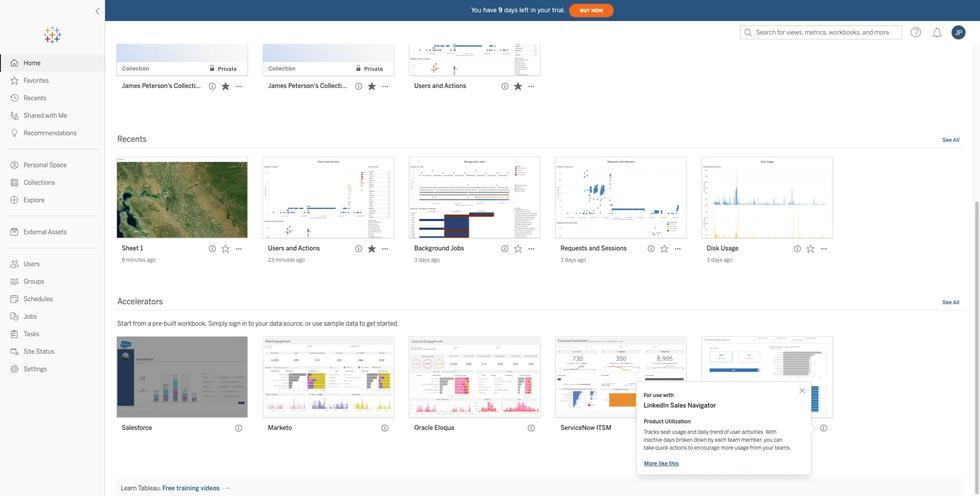 Task type: vqa. For each thing, say whether or not it's contained in the screenshot.
THE 3 YEARS, METRIC. PRESS SPACE TO TOGGLE SELECTION. PRESS ESCAPE TO GO BACK TO THE LEFT MARGIN. USE ARROW KEYS TO NAVIGATE HEADERS text box
no



Task type: locate. For each thing, give the bounding box(es) containing it.
0 horizontal spatial users
[[24, 261, 40, 268]]

data right sample
[[346, 320, 358, 328]]

and inside product utilization tracks seat usage and daily trend of user activities. with inactive days broken down by each team member, you can take quick actions to encourage more usage from your teams.
[[688, 429, 697, 435]]

0 horizontal spatial linkedin
[[644, 402, 669, 410]]

tableau.
[[138, 485, 161, 492]]

1 peterson's from the left
[[142, 83, 172, 90]]

1 horizontal spatial sales
[[733, 425, 749, 432]]

from
[[133, 320, 146, 328], [750, 445, 762, 451]]

0 vertical spatial see
[[943, 137, 952, 143]]

in right left on the top of the page
[[531, 6, 536, 14]]

0 horizontal spatial with
[[45, 112, 57, 120]]

for use with linkedin sales navigator
[[644, 392, 716, 410]]

users
[[414, 83, 431, 90], [268, 245, 285, 252], [24, 261, 40, 268]]

2 vertical spatial users
[[24, 261, 40, 268]]

by text only_f5he34f image inside home link
[[11, 59, 18, 67]]

ago for sheet
[[147, 257, 156, 263]]

0 vertical spatial use
[[312, 320, 322, 328]]

1 horizontal spatial collection
[[320, 83, 349, 90]]

by text only_f5he34f image inside explore link
[[11, 196, 18, 204]]

your down you
[[763, 445, 774, 451]]

by text only_f5he34f image inside favorites link
[[11, 77, 18, 85]]

shared
[[24, 112, 44, 120]]

0 horizontal spatial users and actions
[[268, 245, 320, 252]]

to inside product utilization tracks seat usage and daily trend of user activities. with inactive days broken down by each team member, you can take quick actions to encourage more usage from your teams.
[[688, 445, 693, 451]]

2 collection from the left
[[320, 83, 349, 90]]

by text only_f5he34f image for site status
[[11, 348, 18, 356]]

1
[[351, 83, 353, 90], [140, 245, 143, 252]]

usage
[[672, 429, 686, 435], [735, 445, 749, 451]]

by text only_f5he34f image for groups
[[11, 278, 18, 286]]

4 by text only_f5he34f image from the top
[[11, 260, 18, 268]]

days
[[504, 6, 518, 14], [419, 257, 430, 263], [565, 257, 576, 263], [711, 257, 723, 263], [664, 437, 675, 443]]

ago down usage
[[724, 257, 733, 263]]

2 peterson's from the left
[[288, 83, 319, 90]]

0 horizontal spatial jobs
[[24, 313, 37, 321]]

in
[[531, 6, 536, 14], [242, 320, 247, 328]]

oracle eloqua
[[414, 425, 454, 432]]

personal space
[[24, 162, 67, 169]]

3 by text only_f5he34f image from the top
[[11, 228, 18, 236]]

3 down background
[[414, 257, 417, 263]]

days down requests
[[565, 257, 576, 263]]

2 horizontal spatial 3 days ago
[[707, 257, 733, 263]]

1 horizontal spatial jobs
[[451, 245, 464, 252]]

days down disk
[[711, 257, 723, 263]]

actions
[[670, 445, 687, 451]]

by text only_f5he34f image left external
[[11, 228, 18, 236]]

3 3 days ago from the left
[[707, 257, 733, 263]]

daily
[[698, 429, 709, 435]]

3 3 from the left
[[707, 257, 710, 263]]

1 data from the left
[[270, 320, 282, 328]]

1 vertical spatial your
[[256, 320, 268, 328]]

7 by text only_f5he34f image from the top
[[11, 278, 18, 286]]

1 horizontal spatial navigator
[[750, 425, 778, 432]]

1 ago from the left
[[147, 257, 156, 263]]

1 horizontal spatial minutes
[[275, 257, 295, 263]]

inactive
[[644, 437, 663, 443]]

linkedin up each
[[707, 425, 732, 432]]

0 vertical spatial navigator
[[688, 402, 716, 410]]

by text only_f5he34f image for personal space
[[11, 161, 18, 169]]

to
[[248, 320, 254, 328], [360, 320, 365, 328], [688, 445, 693, 451]]

tasks
[[24, 331, 39, 338]]

buy now
[[580, 8, 603, 13]]

0 vertical spatial jobs
[[451, 245, 464, 252]]

1 vertical spatial sales
[[733, 425, 749, 432]]

product utilization tracks seat usage and daily trend of user activities. with inactive days broken down by each team member, you can take quick actions to encourage more usage from your teams.
[[644, 419, 791, 451]]

0 horizontal spatial recents
[[24, 95, 46, 102]]

1 vertical spatial users
[[268, 245, 285, 252]]

left
[[520, 6, 529, 14]]

marketo
[[268, 425, 292, 432]]

by text only_f5he34f image left collections
[[11, 179, 18, 187]]

ago down requests
[[577, 257, 586, 263]]

minutes down sheet 1
[[126, 257, 146, 263]]

see for recents
[[943, 137, 952, 143]]

2 vertical spatial your
[[763, 445, 774, 451]]

days inside product utilization tracks seat usage and daily trend of user activities. with inactive days broken down by each team member, you can take quick actions to encourage more usage from your teams.
[[664, 437, 675, 443]]

ago for requests
[[577, 257, 586, 263]]

1 james from the left
[[122, 83, 141, 90]]

all for accelerators
[[953, 300, 960, 306]]

0 vertical spatial users and actions
[[414, 83, 466, 90]]

by text only_f5he34f image inside tasks link
[[11, 330, 18, 338]]

2 see all link from the top
[[943, 299, 960, 308]]

minutes for sheet
[[126, 257, 146, 263]]

by text only_f5he34f image
[[11, 59, 18, 67], [11, 77, 18, 85], [11, 94, 18, 102], [11, 112, 18, 120], [11, 129, 18, 137], [11, 196, 18, 204], [11, 278, 18, 286], [11, 295, 18, 303], [11, 313, 18, 321], [11, 330, 18, 338], [11, 365, 18, 373]]

by text only_f5he34f image for external assets
[[11, 228, 18, 236]]

0 vertical spatial linkedin
[[644, 402, 669, 410]]

0 vertical spatial usage
[[672, 429, 686, 435]]

2 all from the top
[[953, 300, 960, 306]]

sales up utilization
[[670, 402, 686, 410]]

days down background
[[419, 257, 430, 263]]

use right for at the bottom of page
[[653, 392, 662, 399]]

ago right '23'
[[296, 257, 305, 263]]

requests
[[561, 245, 587, 252]]

1 3 from the left
[[414, 257, 417, 263]]

2 horizontal spatial your
[[763, 445, 774, 451]]

days for background jobs
[[419, 257, 430, 263]]

10 by text only_f5he34f image from the top
[[11, 330, 18, 338]]

by text only_f5he34f image inside site status link
[[11, 348, 18, 356]]

0 horizontal spatial your
[[256, 320, 268, 328]]

site status link
[[0, 343, 105, 361]]

2 ago from the left
[[296, 257, 305, 263]]

servicenow
[[561, 425, 595, 432]]

1 horizontal spatial recents
[[117, 135, 147, 144]]

3 by text only_f5he34f image from the top
[[11, 94, 18, 102]]

tracks
[[644, 429, 659, 435]]

peterson's
[[142, 83, 172, 90], [288, 83, 319, 90]]

accelerators
[[117, 297, 163, 307]]

1 by text only_f5he34f image from the top
[[11, 59, 18, 67]]

5 by text only_f5he34f image from the top
[[11, 129, 18, 137]]

to down broken
[[688, 445, 693, 451]]

2 by text only_f5he34f image from the top
[[11, 179, 18, 187]]

1 vertical spatial usage
[[735, 445, 749, 451]]

1 horizontal spatial in
[[531, 6, 536, 14]]

1 horizontal spatial from
[[750, 445, 762, 451]]

see
[[943, 137, 952, 143], [943, 300, 952, 306]]

get
[[367, 320, 376, 328]]

1 vertical spatial 1
[[140, 245, 143, 252]]

see all for accelerators
[[943, 300, 960, 306]]

sessions
[[601, 245, 627, 252]]

for
[[644, 392, 652, 399]]

by text only_f5he34f image inside the settings link
[[11, 365, 18, 373]]

5 ago from the left
[[724, 257, 733, 263]]

disk
[[707, 245, 720, 252]]

by text only_f5he34f image up groups link
[[11, 260, 18, 268]]

jobs link
[[0, 308, 105, 325]]

0 vertical spatial your
[[538, 6, 551, 14]]

1 see all from the top
[[943, 137, 960, 143]]

right arrow image
[[223, 485, 230, 492]]

free training videos
[[163, 485, 220, 492]]

by text only_f5he34f image inside external assets link
[[11, 228, 18, 236]]

by text only_f5he34f image inside users link
[[11, 260, 18, 268]]

encourage
[[694, 445, 720, 451]]

by text only_f5he34f image inside recents "link"
[[11, 94, 18, 102]]

use right or
[[312, 320, 322, 328]]

1 horizontal spatial with
[[663, 392, 674, 399]]

2 minutes from the left
[[275, 257, 295, 263]]

3 down disk
[[707, 257, 710, 263]]

external assets link
[[0, 223, 105, 241]]

1 3 days ago from the left
[[414, 257, 440, 263]]

videos
[[201, 485, 220, 492]]

tasks link
[[0, 325, 105, 343]]

0 horizontal spatial minutes
[[126, 257, 146, 263]]

1 vertical spatial recents
[[117, 135, 147, 144]]

1 vertical spatial jobs
[[24, 313, 37, 321]]

3 down requests
[[561, 257, 564, 263]]

users inside users link
[[24, 261, 40, 268]]

with inside for use with linkedin sales navigator
[[663, 392, 674, 399]]

itsm
[[596, 425, 611, 432]]

0 vertical spatial in
[[531, 6, 536, 14]]

1 vertical spatial see all link
[[943, 299, 960, 308]]

1 horizontal spatial peterson's
[[288, 83, 319, 90]]

member,
[[742, 437, 763, 443]]

0 horizontal spatial to
[[248, 320, 254, 328]]

with
[[766, 429, 777, 435]]

4 ago from the left
[[577, 257, 586, 263]]

settings
[[24, 366, 47, 373]]

jobs up tasks
[[24, 313, 37, 321]]

0 vertical spatial all
[[953, 137, 960, 143]]

navigator up you
[[750, 425, 778, 432]]

started.
[[377, 320, 399, 328]]

by text only_f5he34f image for jobs
[[11, 313, 18, 321]]

0 horizontal spatial 3
[[414, 257, 417, 263]]

by text only_f5he34f image left personal
[[11, 161, 18, 169]]

by text only_f5he34f image for schedules
[[11, 295, 18, 303]]

pre-
[[153, 320, 164, 328]]

usage down team
[[735, 445, 749, 451]]

6 by text only_f5he34f image from the top
[[11, 196, 18, 204]]

1 horizontal spatial users
[[268, 245, 285, 252]]

see for accelerators
[[943, 300, 952, 306]]

status
[[36, 348, 54, 356]]

0 vertical spatial sales
[[670, 402, 686, 410]]

1 horizontal spatial james
[[268, 83, 287, 90]]

ago right 8
[[147, 257, 156, 263]]

11 by text only_f5he34f image from the top
[[11, 365, 18, 373]]

data left source,
[[270, 320, 282, 328]]

1 collection from the left
[[174, 83, 203, 90]]

1 vertical spatial from
[[750, 445, 762, 451]]

usage
[[721, 245, 739, 252]]

1 vertical spatial linkedin
[[707, 425, 732, 432]]

now
[[591, 8, 603, 13]]

0 horizontal spatial james
[[122, 83, 141, 90]]

by text only_f5he34f image inside collections link
[[11, 179, 18, 187]]

by text only_f5he34f image inside jobs link
[[11, 313, 18, 321]]

8 by text only_f5he34f image from the top
[[11, 295, 18, 303]]

3 for requests and sessions
[[561, 257, 564, 263]]

1 vertical spatial actions
[[298, 245, 320, 252]]

usage up broken
[[672, 429, 686, 435]]

2 see all from the top
[[943, 300, 960, 306]]

1 horizontal spatial use
[[653, 392, 662, 399]]

jobs right background
[[451, 245, 464, 252]]

0 horizontal spatial data
[[270, 320, 282, 328]]

1 vertical spatial use
[[653, 392, 662, 399]]

0 horizontal spatial peterson's
[[142, 83, 172, 90]]

0 horizontal spatial use
[[312, 320, 322, 328]]

2 horizontal spatial to
[[688, 445, 693, 451]]

3
[[414, 257, 417, 263], [561, 257, 564, 263], [707, 257, 710, 263]]

to right sign
[[248, 320, 254, 328]]

minutes right '23'
[[275, 257, 295, 263]]

2 horizontal spatial 3
[[707, 257, 710, 263]]

collection for james peterson's collection 1
[[320, 83, 349, 90]]

sales inside for use with linkedin sales navigator
[[670, 402, 686, 410]]

2 see from the top
[[943, 300, 952, 306]]

2 3 days ago from the left
[[561, 257, 586, 263]]

with right for at the bottom of page
[[663, 392, 674, 399]]

3 days ago down disk usage on the right
[[707, 257, 733, 263]]

seat
[[661, 429, 671, 435]]

data
[[270, 320, 282, 328], [346, 320, 358, 328]]

your inside product utilization tracks seat usage and daily trend of user activities. with inactive days broken down by each team member, you can take quick actions to encourage more usage from your teams.
[[763, 445, 774, 451]]

navigation panel element
[[0, 26, 105, 378]]

3 days ago down background
[[414, 257, 440, 263]]

1 vertical spatial see all
[[943, 300, 960, 306]]

jobs
[[451, 245, 464, 252], [24, 313, 37, 321]]

days down seat
[[664, 437, 675, 443]]

0 horizontal spatial 3 days ago
[[414, 257, 440, 263]]

linkedin down for at the bottom of page
[[644, 402, 669, 410]]

2 by text only_f5he34f image from the top
[[11, 77, 18, 85]]

jobs inside jobs link
[[24, 313, 37, 321]]

your left trial.
[[538, 6, 551, 14]]

sales up team
[[733, 425, 749, 432]]

ago down background
[[431, 257, 440, 263]]

by text only_f5he34f image inside personal space 'link'
[[11, 161, 18, 169]]

source,
[[283, 320, 304, 328]]

from down member,
[[750, 445, 762, 451]]

can
[[774, 437, 783, 443]]

1 see from the top
[[943, 137, 952, 143]]

navigator up daily
[[688, 402, 716, 410]]

3 ago from the left
[[431, 257, 440, 263]]

1 horizontal spatial data
[[346, 320, 358, 328]]

with left me
[[45, 112, 57, 120]]

0 horizontal spatial actions
[[298, 245, 320, 252]]

eloqua
[[435, 425, 454, 432]]

by text only_f5he34f image
[[11, 161, 18, 169], [11, 179, 18, 187], [11, 228, 18, 236], [11, 260, 18, 268], [11, 348, 18, 356]]

0 vertical spatial users
[[414, 83, 431, 90]]

groups
[[24, 278, 44, 286]]

by text only_f5he34f image for settings
[[11, 365, 18, 373]]

0 vertical spatial see all
[[943, 137, 960, 143]]

see all link for recents
[[943, 136, 960, 146]]

5 by text only_f5he34f image from the top
[[11, 348, 18, 356]]

by text only_f5he34f image inside shared with me link
[[11, 112, 18, 120]]

1 vertical spatial see
[[943, 300, 952, 306]]

1 vertical spatial in
[[242, 320, 247, 328]]

2 james from the left
[[268, 83, 287, 90]]

your
[[538, 6, 551, 14], [256, 320, 268, 328], [763, 445, 774, 451]]

in right sign
[[242, 320, 247, 328]]

recommendations link
[[0, 124, 105, 142]]

from left a
[[133, 320, 146, 328]]

all
[[953, 137, 960, 143], [953, 300, 960, 306]]

by text only_f5he34f image inside groups link
[[11, 278, 18, 286]]

1 vertical spatial with
[[663, 392, 674, 399]]

see all link for accelerators
[[943, 299, 960, 308]]

1 by text only_f5he34f image from the top
[[11, 161, 18, 169]]

0 vertical spatial see all link
[[943, 136, 960, 146]]

2 3 from the left
[[561, 257, 564, 263]]

to left get
[[360, 320, 365, 328]]

0 vertical spatial actions
[[444, 83, 466, 90]]

0 horizontal spatial collection
[[174, 83, 203, 90]]

favorites link
[[0, 72, 105, 89]]

1 horizontal spatial linkedin
[[707, 425, 732, 432]]

0 vertical spatial from
[[133, 320, 146, 328]]

0 horizontal spatial sales
[[670, 402, 686, 410]]

1 see all link from the top
[[943, 136, 960, 146]]

1 horizontal spatial 3
[[561, 257, 564, 263]]

1 horizontal spatial usage
[[735, 445, 749, 451]]

9 by text only_f5he34f image from the top
[[11, 313, 18, 321]]

1 all from the top
[[953, 137, 960, 143]]

explore
[[24, 197, 45, 204]]

recents inside "link"
[[24, 95, 46, 102]]

8 minutes ago
[[122, 257, 156, 263]]

0 vertical spatial recents
[[24, 95, 46, 102]]

accelerator details dialog
[[636, 382, 812, 475]]

1 vertical spatial all
[[953, 300, 960, 306]]

by text only_f5he34f image inside recommendations link
[[11, 129, 18, 137]]

of
[[724, 429, 729, 435]]

sample
[[324, 320, 344, 328]]

by text only_f5he34f image left "site" on the left bottom
[[11, 348, 18, 356]]

1 horizontal spatial 3 days ago
[[561, 257, 586, 263]]

salesforce
[[122, 425, 152, 432]]

0 horizontal spatial navigator
[[688, 402, 716, 410]]

by text only_f5he34f image for explore
[[11, 196, 18, 204]]

by text only_f5he34f image inside schedules link
[[11, 295, 18, 303]]

see all link
[[943, 136, 960, 146], [943, 299, 960, 308]]

0 vertical spatial with
[[45, 112, 57, 120]]

2 data from the left
[[346, 320, 358, 328]]

your right sign
[[256, 320, 268, 328]]

peterson's for james peterson's collection 1
[[288, 83, 319, 90]]

1 minutes from the left
[[126, 257, 146, 263]]

4 by text only_f5he34f image from the top
[[11, 112, 18, 120]]

1 horizontal spatial 1
[[351, 83, 353, 90]]

3 days ago down requests
[[561, 257, 586, 263]]

collection
[[174, 83, 203, 90], [320, 83, 349, 90]]



Task type: describe. For each thing, give the bounding box(es) containing it.
broken
[[676, 437, 693, 443]]

ago for users
[[296, 257, 305, 263]]

ago for background
[[431, 257, 440, 263]]

training
[[177, 485, 199, 492]]

by text only_f5he34f image for collections
[[11, 179, 18, 187]]

requests and sessions
[[561, 245, 627, 252]]

trial.
[[552, 6, 566, 14]]

site status
[[24, 348, 54, 356]]

23 minutes ago
[[268, 257, 305, 263]]

days for requests and sessions
[[565, 257, 576, 263]]

from inside product utilization tracks seat usage and daily trend of user activities. with inactive days broken down by each team member, you can take quick actions to encourage more usage from your teams.
[[750, 445, 762, 451]]

have
[[483, 6, 497, 14]]

3 days ago for background
[[414, 257, 440, 263]]

this
[[669, 461, 679, 467]]

1 horizontal spatial to
[[360, 320, 365, 328]]

assets
[[48, 229, 67, 236]]

quick
[[655, 445, 668, 451]]

with inside main navigation. press the up and down arrow keys to access links. element
[[45, 112, 57, 120]]

background jobs
[[414, 245, 464, 252]]

you
[[471, 6, 482, 14]]

james peterson's collection
[[122, 83, 203, 90]]

use inside for use with linkedin sales navigator
[[653, 392, 662, 399]]

days right the 9
[[504, 6, 518, 14]]

home
[[24, 60, 41, 67]]

activities.
[[742, 429, 765, 435]]

by text only_f5he34f image for recents
[[11, 94, 18, 102]]

3 days ago for requests
[[561, 257, 586, 263]]

sheet 1
[[122, 245, 143, 252]]

more like this
[[644, 461, 679, 467]]

take
[[644, 445, 654, 451]]

james for james peterson's collection 1
[[268, 83, 287, 90]]

learn tableau.
[[121, 485, 161, 492]]

1 vertical spatial navigator
[[750, 425, 778, 432]]

3 for background jobs
[[414, 257, 417, 263]]

free training videos link
[[163, 485, 230, 492]]

settings link
[[0, 361, 105, 378]]

3 for disk usage
[[707, 257, 710, 263]]

like
[[659, 461, 668, 467]]

more
[[721, 445, 734, 451]]

1 horizontal spatial your
[[538, 6, 551, 14]]

shared with me
[[24, 112, 67, 120]]

home link
[[0, 54, 105, 72]]

1 horizontal spatial users and actions
[[414, 83, 466, 90]]

ago for disk
[[724, 257, 733, 263]]

free
[[163, 485, 175, 492]]

you have 9 days left in your trial.
[[471, 6, 566, 14]]

team
[[728, 437, 740, 443]]

you
[[764, 437, 773, 443]]

collection for james peterson's collection
[[174, 83, 203, 90]]

a
[[148, 320, 151, 328]]

1 vertical spatial users and actions
[[268, 245, 320, 252]]

or
[[305, 320, 311, 328]]

navigator inside for use with linkedin sales navigator
[[688, 402, 716, 410]]

by text only_f5he34f image for home
[[11, 59, 18, 67]]

james for james peterson's collection
[[122, 83, 141, 90]]

product
[[644, 419, 664, 425]]

personal space link
[[0, 156, 105, 174]]

9
[[499, 6, 503, 14]]

0 horizontal spatial usage
[[672, 429, 686, 435]]

disk usage
[[707, 245, 739, 252]]

peterson's for james peterson's collection
[[142, 83, 172, 90]]

main navigation. press the up and down arrow keys to access links. element
[[0, 54, 105, 378]]

linkedin inside for use with linkedin sales navigator
[[644, 402, 669, 410]]

3 days ago for disk
[[707, 257, 733, 263]]

0 horizontal spatial 1
[[140, 245, 143, 252]]

oracle
[[414, 425, 433, 432]]

see all for recents
[[943, 137, 960, 143]]

each
[[715, 437, 727, 443]]

learn
[[121, 485, 137, 492]]

james peterson's collection 1
[[268, 83, 353, 90]]

shared with me link
[[0, 107, 105, 124]]

personal
[[24, 162, 48, 169]]

utilization
[[665, 419, 691, 425]]

more like this link
[[644, 460, 680, 467]]

space
[[49, 162, 67, 169]]

me
[[58, 112, 67, 120]]

minutes for users
[[275, 257, 295, 263]]

trend
[[710, 429, 723, 435]]

linkedin sales navigator
[[707, 425, 778, 432]]

by text only_f5he34f image for recommendations
[[11, 129, 18, 137]]

days for disk usage
[[711, 257, 723, 263]]

1 horizontal spatial actions
[[444, 83, 466, 90]]

external
[[24, 229, 47, 236]]

by text only_f5he34f image for users
[[11, 260, 18, 268]]

start from a pre-built workbook. simply sign in to your data source, or use sample data to get started.
[[117, 320, 399, 328]]

recents link
[[0, 89, 105, 107]]

users link
[[0, 255, 105, 273]]

built
[[164, 320, 176, 328]]

collections link
[[0, 174, 105, 191]]

groups link
[[0, 273, 105, 290]]

more
[[644, 461, 658, 467]]

workbook.
[[178, 320, 207, 328]]

background
[[414, 245, 449, 252]]

buy
[[580, 8, 590, 13]]

by text only_f5he34f image for tasks
[[11, 330, 18, 338]]

all for recents
[[953, 137, 960, 143]]

schedules
[[24, 296, 53, 303]]

buy now button
[[569, 4, 614, 18]]

23
[[268, 257, 274, 263]]

0 horizontal spatial from
[[133, 320, 146, 328]]

sign
[[229, 320, 241, 328]]

Search for views, metrics, workbooks, and more text field
[[740, 25, 902, 39]]

user
[[730, 429, 741, 435]]

external assets
[[24, 229, 67, 236]]

by text only_f5he34f image for shared with me
[[11, 112, 18, 120]]

simply
[[208, 320, 228, 328]]

2 horizontal spatial users
[[414, 83, 431, 90]]

0 horizontal spatial in
[[242, 320, 247, 328]]

by text only_f5he34f image for favorites
[[11, 77, 18, 85]]

sheet
[[122, 245, 139, 252]]

down
[[694, 437, 707, 443]]

schedules link
[[0, 290, 105, 308]]

0 vertical spatial 1
[[351, 83, 353, 90]]

start
[[117, 320, 132, 328]]

site
[[24, 348, 35, 356]]



